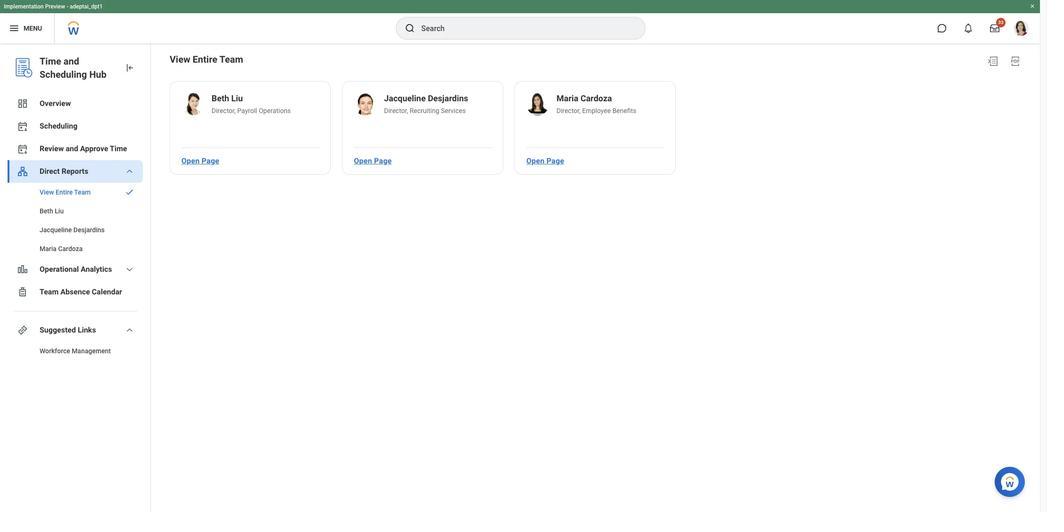 Task type: locate. For each thing, give the bounding box(es) containing it.
0 vertical spatial calendar user solid image
[[17, 121, 28, 132]]

2 scheduling from the top
[[40, 122, 77, 131]]

1 horizontal spatial jacqueline
[[384, 93, 426, 103]]

director, left recruiting
[[384, 107, 408, 115]]

profile logan mcneil image
[[1014, 21, 1029, 38]]

jacqueline down beth liu
[[40, 226, 72, 234]]

scheduling
[[40, 69, 87, 80], [40, 122, 77, 131]]

liu inside beth liu link
[[55, 207, 64, 215]]

1 vertical spatial team
[[74, 189, 91, 196]]

chevron down small image for analytics
[[124, 264, 135, 275]]

3 page from the left
[[547, 156, 565, 165]]

1 horizontal spatial desjardins
[[428, 93, 468, 103]]

calendar user solid image inside scheduling link
[[17, 121, 28, 132]]

suggested links button
[[8, 319, 143, 342]]

entire up beth liu element at the left of page
[[193, 54, 217, 65]]

view entire team link
[[8, 183, 143, 202]]

1 scheduling from the top
[[40, 69, 87, 80]]

open page for beth
[[182, 156, 219, 165]]

jacqueline inside jacqueline desjardins director, recruiting services
[[384, 93, 426, 103]]

0 vertical spatial chevron down small image
[[124, 264, 135, 275]]

1 vertical spatial and
[[66, 144, 78, 153]]

1 vertical spatial liu
[[55, 207, 64, 215]]

preview
[[45, 3, 65, 10]]

implementation
[[4, 3, 44, 10]]

1 vertical spatial scheduling
[[40, 122, 77, 131]]

liu for beth liu
[[55, 207, 64, 215]]

maria cardoza link
[[8, 239, 143, 258]]

jacqueline up recruiting
[[384, 93, 426, 103]]

director, inside beth liu director, payroll operations
[[212, 107, 236, 115]]

open
[[182, 156, 200, 165], [354, 156, 372, 165], [527, 156, 545, 165]]

transformation import image
[[124, 62, 135, 74]]

approve
[[80, 144, 108, 153]]

1 horizontal spatial maria
[[557, 93, 579, 103]]

and up overview link
[[64, 56, 79, 67]]

desjardins
[[428, 93, 468, 103], [73, 226, 105, 234]]

2 open from the left
[[354, 156, 372, 165]]

1 vertical spatial view
[[40, 189, 54, 196]]

and right 'review'
[[66, 144, 78, 153]]

1 horizontal spatial page
[[374, 156, 392, 165]]

2 open page button from the left
[[350, 151, 396, 170]]

liu up the jacqueline desjardins
[[55, 207, 64, 215]]

0 horizontal spatial beth
[[40, 207, 53, 215]]

jacqueline desjardins director, recruiting services
[[384, 93, 468, 115]]

2 page from the left
[[374, 156, 392, 165]]

calendar user solid image up view team image
[[17, 143, 28, 155]]

calendar user solid image down dashboard icon
[[17, 121, 28, 132]]

-
[[67, 3, 68, 10]]

team
[[220, 54, 243, 65], [74, 189, 91, 196], [40, 288, 59, 297]]

desjardins inside jacqueline desjardins director, recruiting services
[[428, 93, 468, 103]]

entire
[[193, 54, 217, 65], [56, 189, 73, 196]]

link image
[[17, 325, 28, 336]]

recruiting
[[410, 107, 440, 115]]

0 horizontal spatial liu
[[55, 207, 64, 215]]

3 open page from the left
[[527, 156, 565, 165]]

2 open page from the left
[[354, 156, 392, 165]]

1 horizontal spatial liu
[[231, 93, 243, 103]]

beth inside direct reports element
[[40, 207, 53, 215]]

scheduling down overview at top left
[[40, 122, 77, 131]]

2 vertical spatial team
[[40, 288, 59, 297]]

desjardins up maria cardoza link
[[73, 226, 105, 234]]

chevron down small image inside operational analytics dropdown button
[[124, 264, 135, 275]]

2 horizontal spatial team
[[220, 54, 243, 65]]

liu inside beth liu director, payroll operations
[[231, 93, 243, 103]]

entire inside "link"
[[56, 189, 73, 196]]

time right approve
[[110, 144, 127, 153]]

1 vertical spatial view entire team
[[40, 189, 91, 196]]

and
[[64, 56, 79, 67], [66, 144, 78, 153]]

desjardins up the services
[[428, 93, 468, 103]]

maria
[[557, 93, 579, 103], [40, 245, 57, 253]]

1 horizontal spatial open page
[[354, 156, 392, 165]]

director, inside maria cardoza director, employee benefits
[[557, 107, 581, 115]]

2 horizontal spatial director,
[[557, 107, 581, 115]]

1 horizontal spatial team
[[74, 189, 91, 196]]

0 vertical spatial desjardins
[[428, 93, 468, 103]]

0 horizontal spatial director,
[[212, 107, 236, 115]]

3 director, from the left
[[557, 107, 581, 115]]

0 horizontal spatial cardoza
[[58, 245, 83, 253]]

1 director, from the left
[[212, 107, 236, 115]]

liu
[[231, 93, 243, 103], [55, 207, 64, 215]]

time down menu
[[40, 56, 61, 67]]

33
[[999, 20, 1004, 25]]

view
[[170, 54, 190, 65], [40, 189, 54, 196]]

1 open page button from the left
[[178, 151, 223, 170]]

0 vertical spatial time
[[40, 56, 61, 67]]

calendar
[[92, 288, 122, 297]]

0 horizontal spatial jacqueline
[[40, 226, 72, 234]]

time inside "time and scheduling hub"
[[40, 56, 61, 67]]

scheduling up overview at top left
[[40, 69, 87, 80]]

0 horizontal spatial team
[[40, 288, 59, 297]]

0 horizontal spatial view
[[40, 189, 54, 196]]

justify image
[[8, 23, 20, 34]]

cardoza inside maria cardoza director, employee benefits
[[581, 93, 612, 103]]

maria inside direct reports element
[[40, 245, 57, 253]]

1 open from the left
[[182, 156, 200, 165]]

2 horizontal spatial open
[[527, 156, 545, 165]]

operational analytics
[[40, 265, 112, 274]]

services
[[441, 107, 466, 115]]

maria cardoza
[[40, 245, 83, 253]]

time
[[40, 56, 61, 67], [110, 144, 127, 153]]

analytics
[[81, 265, 112, 274]]

1 vertical spatial cardoza
[[58, 245, 83, 253]]

3 open page button from the left
[[523, 151, 568, 170]]

check image
[[124, 188, 135, 197]]

1 horizontal spatial open page button
[[350, 151, 396, 170]]

close environment banner image
[[1030, 3, 1036, 9]]

page for jacqueline desjardins
[[374, 156, 392, 165]]

1 open page from the left
[[182, 156, 219, 165]]

maria up operational
[[40, 245, 57, 253]]

beth
[[212, 93, 229, 103], [40, 207, 53, 215]]

0 vertical spatial and
[[64, 56, 79, 67]]

1 calendar user solid image from the top
[[17, 121, 28, 132]]

1 horizontal spatial open
[[354, 156, 372, 165]]

2 horizontal spatial page
[[547, 156, 565, 165]]

chevron down small image
[[124, 264, 135, 275], [124, 325, 135, 336]]

review and approve time
[[40, 144, 127, 153]]

director, down beth liu element at the left of page
[[212, 107, 236, 115]]

navigation pane region
[[0, 43, 151, 512]]

view entire team inside view entire team "link"
[[40, 189, 91, 196]]

open for jacqueline desjardins
[[354, 156, 372, 165]]

suggested links
[[40, 326, 96, 335]]

0 vertical spatial jacqueline
[[384, 93, 426, 103]]

suggested
[[40, 326, 76, 335]]

0 vertical spatial scheduling
[[40, 69, 87, 80]]

operational analytics button
[[8, 258, 143, 281]]

0 vertical spatial view
[[170, 54, 190, 65]]

and inside "time and scheduling hub"
[[64, 56, 79, 67]]

overview
[[40, 99, 71, 108]]

1 vertical spatial time
[[110, 144, 127, 153]]

0 horizontal spatial page
[[202, 156, 219, 165]]

maria for maria cardoza
[[40, 245, 57, 253]]

director, payroll operations element
[[212, 106, 291, 116]]

cardoza down the jacqueline desjardins
[[58, 245, 83, 253]]

0 horizontal spatial entire
[[56, 189, 73, 196]]

view entire team up beth liu element at the left of page
[[170, 54, 243, 65]]

0 horizontal spatial open page
[[182, 156, 219, 165]]

0 vertical spatial maria
[[557, 93, 579, 103]]

team down operational
[[40, 288, 59, 297]]

1 horizontal spatial director,
[[384, 107, 408, 115]]

absence
[[60, 288, 90, 297]]

cardoza
[[581, 93, 612, 103], [58, 245, 83, 253]]

director, down maria cardoza 'element' on the right top
[[557, 107, 581, 115]]

open page
[[182, 156, 219, 165], [354, 156, 392, 165], [527, 156, 565, 165]]

director, employee benefits element
[[557, 106, 637, 116]]

1 horizontal spatial beth
[[212, 93, 229, 103]]

0 horizontal spatial maria
[[40, 245, 57, 253]]

team up beth liu link
[[74, 189, 91, 196]]

1 vertical spatial beth
[[40, 207, 53, 215]]

jacqueline desjardins
[[40, 226, 105, 234]]

maria up the director, employee benefits element
[[557, 93, 579, 103]]

open page for maria
[[527, 156, 565, 165]]

calendar user solid image for review and approve time
[[17, 143, 28, 155]]

chevron down small image
[[124, 166, 135, 177]]

1 vertical spatial calendar user solid image
[[17, 143, 28, 155]]

jacqueline
[[384, 93, 426, 103], [40, 226, 72, 234]]

1 vertical spatial desjardins
[[73, 226, 105, 234]]

0 horizontal spatial desjardins
[[73, 226, 105, 234]]

1 chevron down small image from the top
[[124, 264, 135, 275]]

2 chevron down small image from the top
[[124, 325, 135, 336]]

view entire team down direct reports
[[40, 189, 91, 196]]

liu up payroll
[[231, 93, 243, 103]]

view entire team
[[170, 54, 243, 65], [40, 189, 91, 196]]

0 vertical spatial cardoza
[[581, 93, 612, 103]]

calendar user solid image inside review and approve time link
[[17, 143, 28, 155]]

export to excel image
[[988, 56, 999, 67]]

menu button
[[0, 13, 54, 43]]

overview link
[[8, 92, 143, 115]]

1 vertical spatial entire
[[56, 189, 73, 196]]

management
[[72, 347, 111, 355]]

1 vertical spatial chevron down small image
[[124, 325, 135, 336]]

0 vertical spatial beth
[[212, 93, 229, 103]]

1 horizontal spatial cardoza
[[581, 93, 612, 103]]

director, inside jacqueline desjardins director, recruiting services
[[384, 107, 408, 115]]

page
[[202, 156, 219, 165], [374, 156, 392, 165], [547, 156, 565, 165]]

director,
[[212, 107, 236, 115], [384, 107, 408, 115], [557, 107, 581, 115]]

team up beth liu element at the left of page
[[220, 54, 243, 65]]

2 horizontal spatial open page button
[[523, 151, 568, 170]]

implementation preview -   adeptai_dpt1
[[4, 3, 103, 10]]

0 horizontal spatial open page button
[[178, 151, 223, 170]]

open for maria cardoza
[[527, 156, 545, 165]]

calendar user solid image
[[17, 121, 28, 132], [17, 143, 28, 155]]

time and scheduling hub
[[40, 56, 107, 80]]

cardoza inside direct reports element
[[58, 245, 83, 253]]

employee
[[582, 107, 611, 115]]

open page button
[[178, 151, 223, 170], [350, 151, 396, 170], [523, 151, 568, 170]]

cardoza up the director, employee benefits element
[[581, 93, 612, 103]]

0 horizontal spatial view entire team
[[40, 189, 91, 196]]

chart image
[[17, 264, 28, 275]]

0 horizontal spatial open
[[182, 156, 200, 165]]

beth inside beth liu director, payroll operations
[[212, 93, 229, 103]]

0 horizontal spatial time
[[40, 56, 61, 67]]

2 calendar user solid image from the top
[[17, 143, 28, 155]]

chevron down small image right analytics
[[124, 264, 135, 275]]

2 director, from the left
[[384, 107, 408, 115]]

cardoza for maria cardoza
[[58, 245, 83, 253]]

benefits
[[613, 107, 637, 115]]

chevron down small image inside suggested links dropdown button
[[124, 325, 135, 336]]

beth up the jacqueline desjardins
[[40, 207, 53, 215]]

inbox large image
[[991, 24, 1000, 33]]

beth for beth liu director, payroll operations
[[212, 93, 229, 103]]

0 vertical spatial entire
[[193, 54, 217, 65]]

0 vertical spatial view entire team
[[170, 54, 243, 65]]

review and approve time link
[[8, 138, 143, 160]]

2 horizontal spatial open page
[[527, 156, 565, 165]]

beth up director, payroll operations element
[[212, 93, 229, 103]]

page for maria cardoza
[[547, 156, 565, 165]]

1 horizontal spatial view entire team
[[170, 54, 243, 65]]

1 horizontal spatial view
[[170, 54, 190, 65]]

desjardins inside direct reports element
[[73, 226, 105, 234]]

jacqueline inside jacqueline desjardins link
[[40, 226, 72, 234]]

liu for beth liu director, payroll operations
[[231, 93, 243, 103]]

33 button
[[985, 18, 1006, 39]]

director, recruiting services element
[[384, 106, 468, 116]]

entire down direct reports
[[56, 189, 73, 196]]

maria inside maria cardoza director, employee benefits
[[557, 93, 579, 103]]

3 open from the left
[[527, 156, 545, 165]]

1 vertical spatial maria
[[40, 245, 57, 253]]

scheduling link
[[8, 115, 143, 138]]

0 vertical spatial liu
[[231, 93, 243, 103]]

1 page from the left
[[202, 156, 219, 165]]

beth for beth liu
[[40, 207, 53, 215]]

1 vertical spatial jacqueline
[[40, 226, 72, 234]]

open page button for jacqueline desjardins
[[350, 151, 396, 170]]

links
[[78, 326, 96, 335]]

chevron down small image right links
[[124, 325, 135, 336]]



Task type: describe. For each thing, give the bounding box(es) containing it.
page for beth liu
[[202, 156, 219, 165]]

beth liu element
[[212, 93, 243, 106]]

team inside "link"
[[74, 189, 91, 196]]

beth liu link
[[8, 202, 143, 221]]

maria cardoza director, employee benefits
[[557, 93, 637, 115]]

open for beth liu
[[182, 156, 200, 165]]

maria cardoza element
[[557, 93, 612, 106]]

open page for jacqueline
[[354, 156, 392, 165]]

calendar user solid image for scheduling
[[17, 121, 28, 132]]

1 horizontal spatial entire
[[193, 54, 217, 65]]

desjardins for jacqueline desjardins director, recruiting services
[[428, 93, 468, 103]]

review
[[40, 144, 64, 153]]

jacqueline for jacqueline desjardins
[[40, 226, 72, 234]]

jacqueline for jacqueline desjardins director, recruiting services
[[384, 93, 426, 103]]

payroll
[[237, 107, 257, 115]]

director, for maria
[[557, 107, 581, 115]]

direct reports
[[40, 167, 88, 176]]

beth liu
[[40, 207, 64, 215]]

open page button for beth liu
[[178, 151, 223, 170]]

director, for beth
[[212, 107, 236, 115]]

jacqueline desjardins link
[[8, 221, 143, 239]]

hub
[[89, 69, 107, 80]]

jacqueline desjardins element
[[384, 93, 468, 106]]

time and scheduling hub element
[[40, 55, 116, 81]]

workforce management link
[[8, 342, 143, 361]]

workforce
[[40, 347, 70, 355]]

director, for jacqueline
[[384, 107, 408, 115]]

notifications large image
[[964, 24, 974, 33]]

operations
[[259, 107, 291, 115]]

scheduling inside scheduling link
[[40, 122, 77, 131]]

dashboard image
[[17, 98, 28, 109]]

operational
[[40, 265, 79, 274]]

reports
[[62, 167, 88, 176]]

direct reports button
[[8, 160, 143, 183]]

view team image
[[17, 166, 28, 177]]

chevron down small image for links
[[124, 325, 135, 336]]

direct reports element
[[8, 183, 143, 258]]

and for review
[[66, 144, 78, 153]]

cardoza for maria cardoza director, employee benefits
[[581, 93, 612, 103]]

desjardins for jacqueline desjardins
[[73, 226, 105, 234]]

workforce management
[[40, 347, 111, 355]]

direct
[[40, 167, 60, 176]]

open page button for maria cardoza
[[523, 151, 568, 170]]

task timeoff image
[[17, 287, 28, 298]]

team absence calendar link
[[8, 281, 143, 304]]

beth liu director, payroll operations
[[212, 93, 291, 115]]

menu
[[24, 24, 42, 32]]

adeptai_dpt1
[[70, 3, 103, 10]]

0 vertical spatial team
[[220, 54, 243, 65]]

and for time
[[64, 56, 79, 67]]

maria for maria cardoza director, employee benefits
[[557, 93, 579, 103]]

view printable version (pdf) image
[[1010, 56, 1022, 67]]

search image
[[405, 23, 416, 34]]

menu banner
[[0, 0, 1040, 43]]

Search Workday  search field
[[421, 18, 626, 39]]

team absence calendar
[[40, 288, 122, 297]]

view inside "link"
[[40, 189, 54, 196]]

1 horizontal spatial time
[[110, 144, 127, 153]]

scheduling inside "time and scheduling hub"
[[40, 69, 87, 80]]



Task type: vqa. For each thing, say whether or not it's contained in the screenshot.
the jacqueline desjardins
yes



